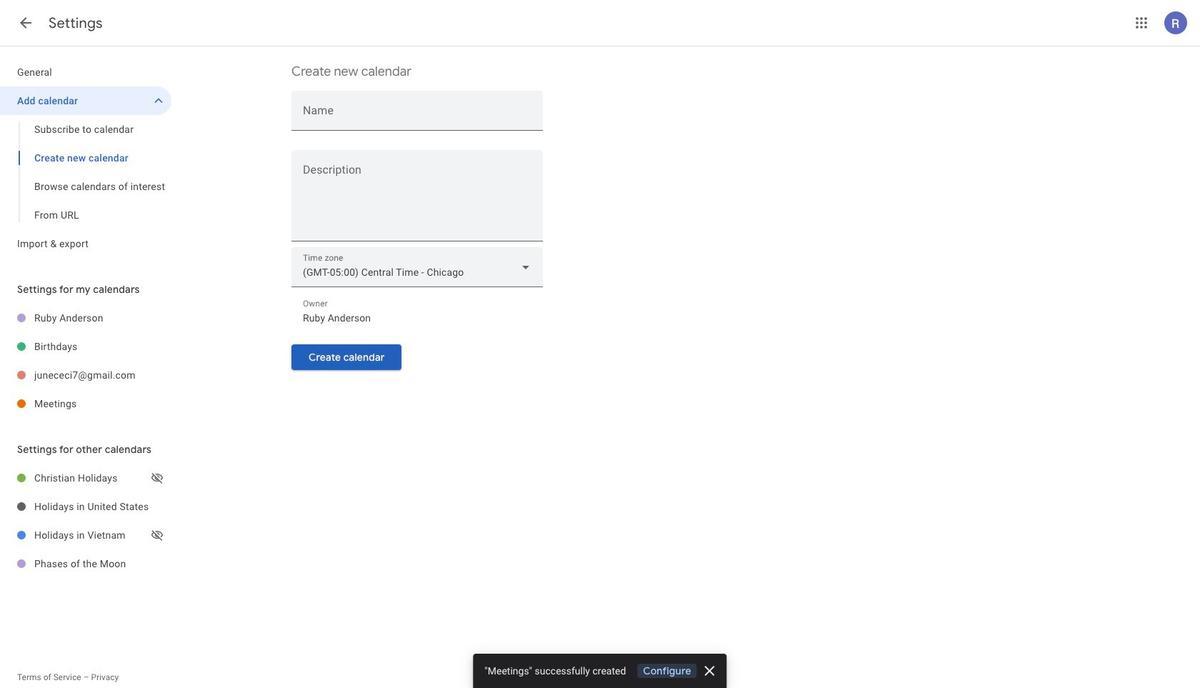 Task type: locate. For each thing, give the bounding box(es) containing it.
3 tree from the top
[[0, 464, 172, 578]]

None text field
[[292, 167, 543, 235]]

meetings tree item
[[0, 390, 172, 418]]

1 vertical spatial tree
[[0, 304, 172, 418]]

heading
[[49, 14, 103, 32]]

None field
[[292, 247, 543, 287]]

holidays in united states tree item
[[0, 493, 172, 521]]

1 tree from the top
[[0, 58, 172, 258]]

0 vertical spatial tree
[[0, 58, 172, 258]]

2 vertical spatial tree
[[0, 464, 172, 578]]

None text field
[[303, 106, 532, 126], [303, 308, 532, 328], [303, 106, 532, 126], [303, 308, 532, 328]]

group
[[0, 115, 172, 229]]

tree
[[0, 58, 172, 258], [0, 304, 172, 418], [0, 464, 172, 578]]

phases of the moon tree item
[[0, 550, 172, 578]]

birthdays tree item
[[0, 332, 172, 361]]



Task type: vqa. For each thing, say whether or not it's contained in the screenshot.
1st cell
no



Task type: describe. For each thing, give the bounding box(es) containing it.
christian holidays tree item
[[0, 464, 172, 493]]

add calendar tree item
[[0, 86, 172, 115]]

2 tree from the top
[[0, 304, 172, 418]]

go back image
[[17, 14, 34, 31]]

ruby anderson tree item
[[0, 304, 172, 332]]

junececi7@gmail.com tree item
[[0, 361, 172, 390]]

holidays in vietnam tree item
[[0, 521, 172, 550]]



